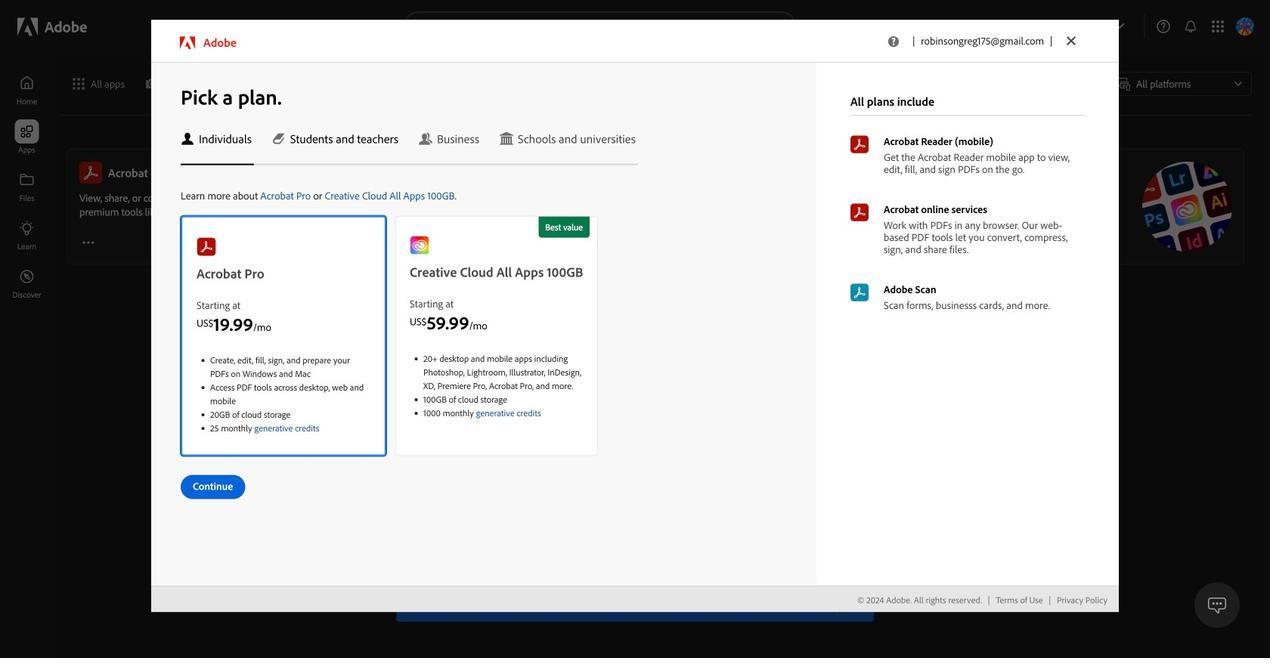 Task type: describe. For each thing, give the bounding box(es) containing it.
adobe, inc. image
[[17, 15, 87, 39]]

Search Adobe search field
[[404, 11, 797, 42]]



Task type: vqa. For each thing, say whether or not it's contained in the screenshot.
"alert"
yes



Task type: locate. For each thing, give the bounding box(es) containing it.
None radio
[[67, 71, 140, 97], [140, 71, 205, 97], [67, 71, 140, 97], [140, 71, 205, 97]]

alert
[[397, 586, 874, 623]]

option group
[[67, 71, 793, 97]]

None radio
[[205, 71, 308, 97]]

heading
[[406, 166, 430, 180]]



